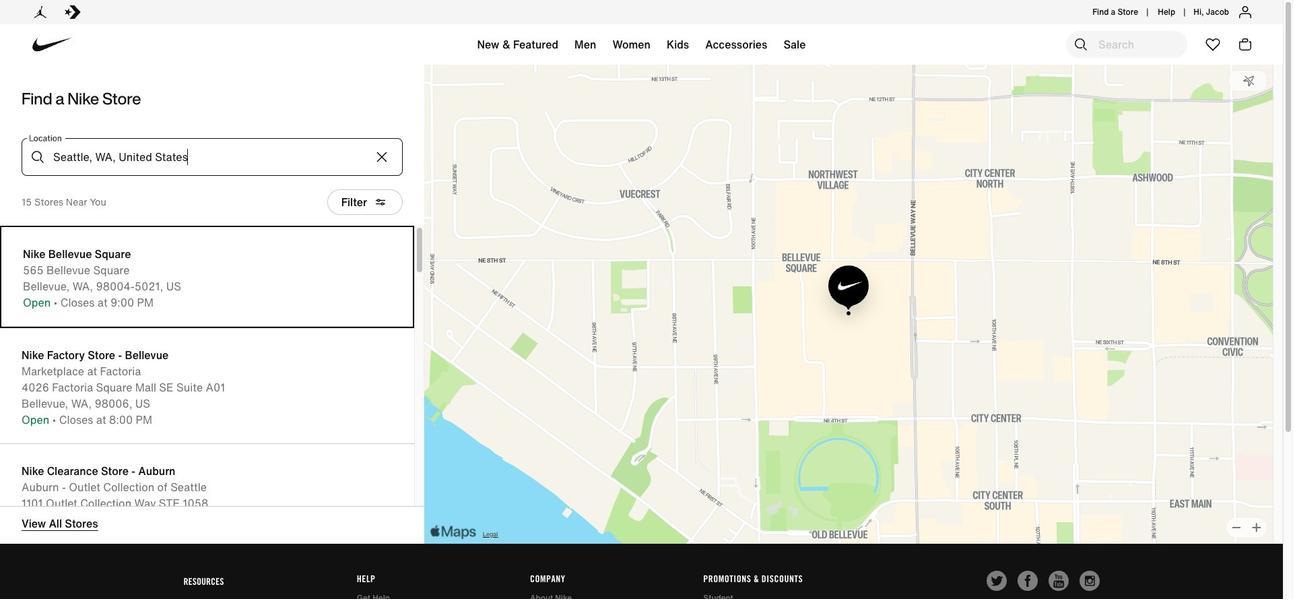 Task type: locate. For each thing, give the bounding box(es) containing it.
facebook image
[[1018, 571, 1038, 591]]

jordan image
[[32, 4, 49, 20]]

favorites image
[[1206, 36, 1222, 53]]

hi, jacob. account & favorites element
[[1194, 6, 1230, 18]]

Search Products text field
[[1067, 31, 1188, 58]]

nike home page image
[[26, 18, 79, 71]]

None search field
[[46, 138, 403, 176]]

menu bar
[[229, 27, 1055, 67]]

youtube image
[[1049, 571, 1069, 591]]



Task type: vqa. For each thing, say whether or not it's contained in the screenshot.
search box
yes



Task type: describe. For each thing, give the bounding box(es) containing it.
converse image
[[65, 4, 81, 20]]

instagram image
[[1080, 571, 1100, 591]]

open search modal image
[[1074, 36, 1090, 53]]

twitter image
[[987, 571, 1007, 591]]



